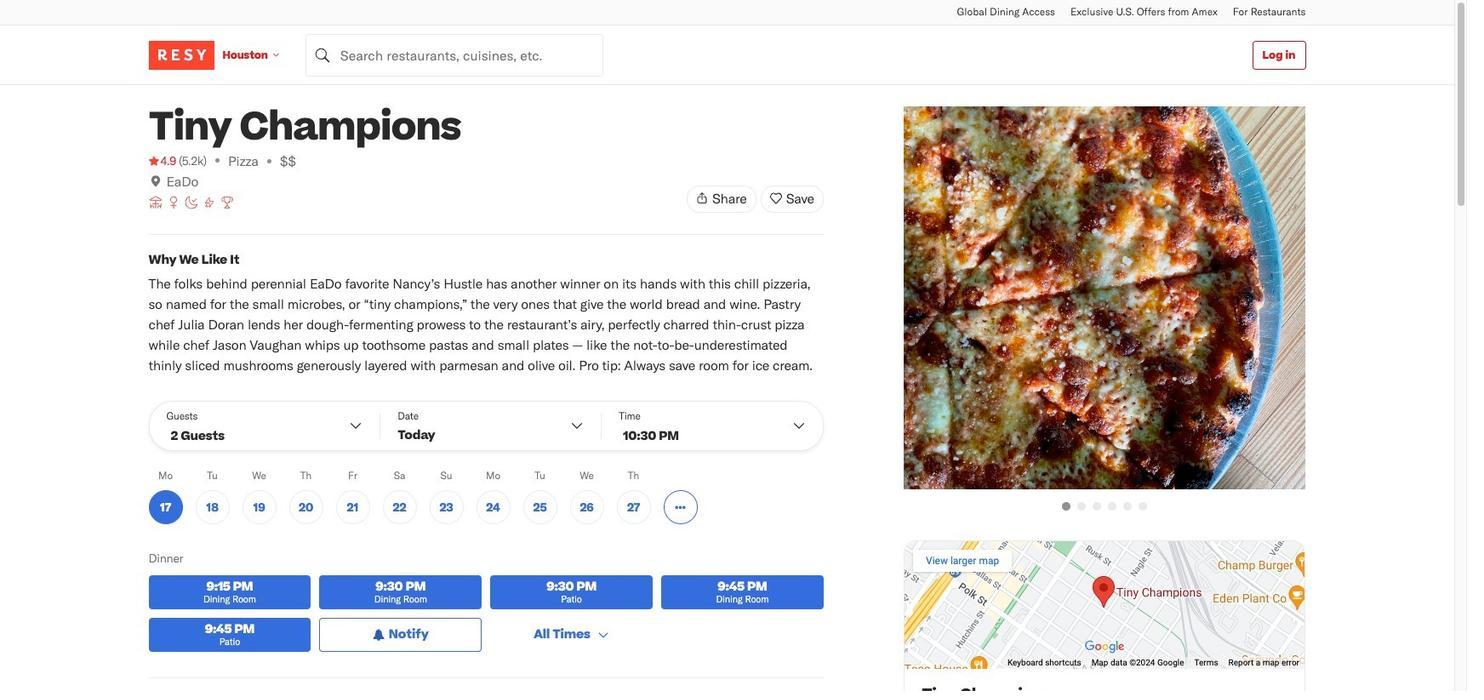 Task type: describe. For each thing, give the bounding box(es) containing it.
Search restaurants, cuisines, etc. text field
[[306, 34, 603, 76]]



Task type: vqa. For each thing, say whether or not it's contained in the screenshot.
4.8 out of 5 stars ICON
no



Task type: locate. For each thing, give the bounding box(es) containing it.
None field
[[306, 34, 603, 76]]

4.9 out of 5 stars image
[[149, 152, 176, 169]]



